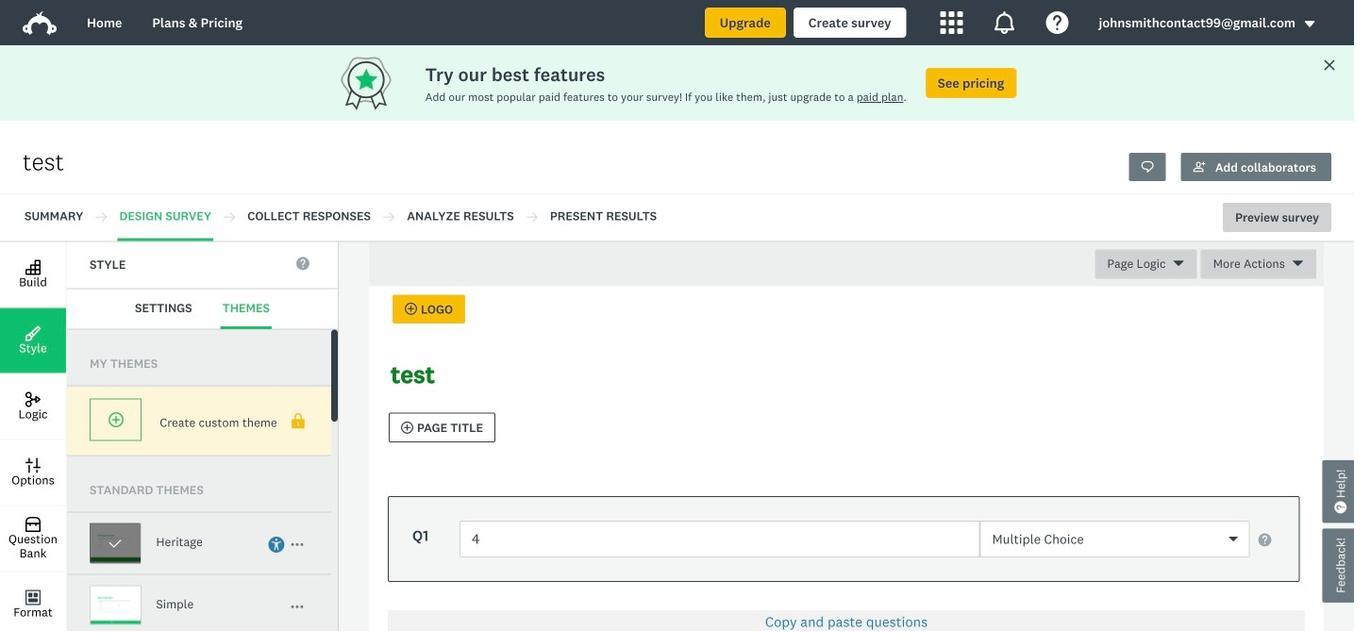 Task type: locate. For each thing, give the bounding box(es) containing it.
products icon image
[[941, 11, 964, 34], [994, 11, 1017, 34]]

help icon image
[[1047, 11, 1069, 34]]

1 horizontal spatial products icon image
[[994, 11, 1017, 34]]

0 horizontal spatial products icon image
[[941, 11, 964, 34]]



Task type: describe. For each thing, give the bounding box(es) containing it.
2 products icon image from the left
[[994, 11, 1017, 34]]

rewards image
[[338, 52, 426, 114]]

dropdown arrow image
[[1304, 17, 1317, 31]]

1 products icon image from the left
[[941, 11, 964, 34]]

surveymonkey logo image
[[23, 11, 57, 35]]



Task type: vqa. For each thing, say whether or not it's contained in the screenshot.
2nd Products Icon from the right
yes



